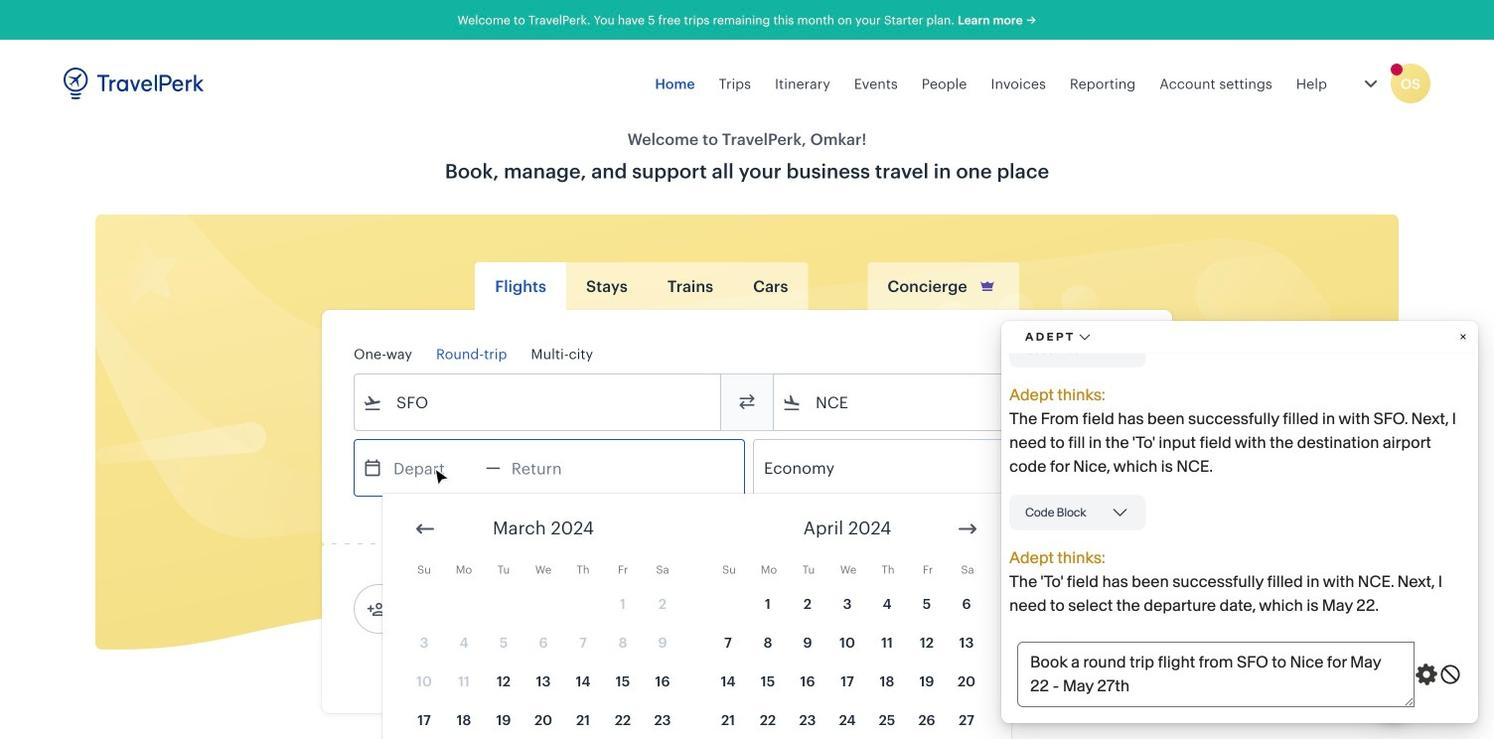 Task type: locate. For each thing, give the bounding box(es) containing it.
calendar application
[[383, 494, 1494, 739]]

To search field
[[802, 386, 1114, 418]]

move backward to switch to the previous month. image
[[413, 517, 437, 541]]

move forward to switch to the next month. image
[[956, 517, 980, 541]]



Task type: describe. For each thing, give the bounding box(es) containing it.
From search field
[[383, 386, 695, 418]]

Add first traveler search field
[[386, 593, 593, 625]]

Return text field
[[501, 440, 604, 496]]

Depart text field
[[383, 440, 486, 496]]



